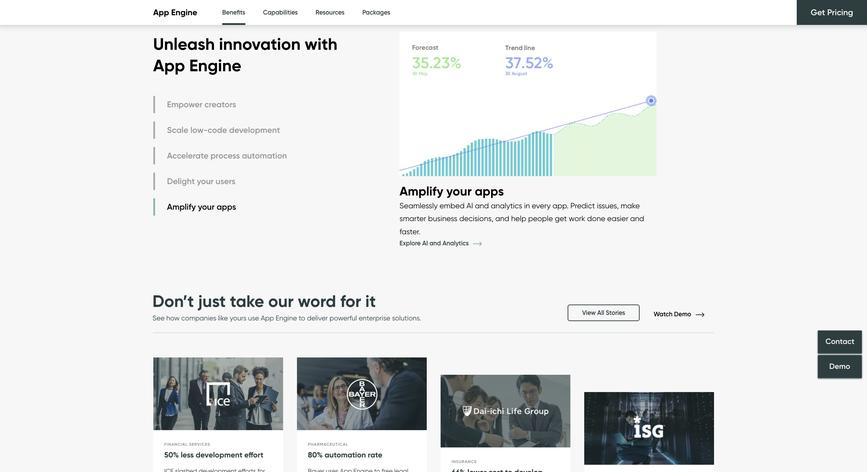 Task type: locate. For each thing, give the bounding box(es) containing it.
decisions,
[[460, 214, 494, 223]]

benefits link
[[222, 0, 245, 27]]

rate
[[368, 451, 383, 460]]

empower creators
[[167, 99, 236, 109]]

enterprise
[[359, 314, 391, 322]]

2 vertical spatial engine
[[276, 314, 297, 322]]

development inside 'link'
[[229, 125, 280, 135]]

resources link
[[316, 0, 345, 25]]

isg grow revenue and pipeline with app engine image
[[585, 392, 715, 466]]

amplify
[[400, 184, 444, 199], [167, 202, 196, 212]]

analytics
[[443, 240, 469, 247]]

1 horizontal spatial apps
[[475, 184, 504, 199]]

solutions.
[[392, 314, 422, 322]]

scale low-code development
[[167, 125, 280, 135]]

1 horizontal spatial demo
[[830, 362, 851, 371]]

delight your users
[[167, 176, 236, 186]]

accelerate process automation link
[[153, 147, 289, 164]]

empower creators link
[[153, 96, 289, 113]]

1 horizontal spatial automation
[[325, 451, 366, 460]]

empower
[[167, 99, 203, 109]]

engine inside don't just take our word for it see how companies like yours use app engine to deliver powerful enterprise solutions.
[[276, 314, 297, 322]]

delight your users link
[[153, 173, 289, 190]]

amplify inside amplify your apps link
[[167, 202, 196, 212]]

scale
[[167, 125, 189, 135]]

accelerate process automation
[[167, 151, 287, 161]]

intercontinental exchange (ice) image
[[153, 358, 283, 431]]

amplify your apps seamlessly embed ai and analytics in every app. predict issues, make smarter business decisions, and help people get work done easier and faster.
[[400, 184, 645, 236]]

explore ai and analytics link
[[400, 240, 493, 247]]

amplify for amplify your apps seamlessly embed ai and analytics in every app. predict issues, make smarter business decisions, and help people get work done easier and faster.
[[400, 184, 444, 199]]

people
[[529, 214, 554, 223]]

every
[[532, 201, 551, 210]]

amplify down the delight
[[167, 202, 196, 212]]

don't
[[153, 291, 194, 312]]

demo
[[675, 311, 692, 318], [830, 362, 851, 371]]

ai inside amplify your apps seamlessly embed ai and analytics in every app. predict issues, make smarter business decisions, and help people get work done easier and faster.
[[467, 201, 474, 210]]

to
[[299, 314, 306, 322]]

faster.
[[400, 227, 421, 236]]

1 vertical spatial engine
[[189, 55, 242, 76]]

0 vertical spatial engine
[[171, 7, 197, 17]]

amplify inside amplify your apps seamlessly embed ai and analytics in every app. predict issues, make smarter business decisions, and help people get work done easier and faster.
[[400, 184, 444, 199]]

1 vertical spatial demo
[[830, 362, 851, 371]]

0 horizontal spatial demo
[[675, 311, 692, 318]]

demo down contact link
[[830, 362, 851, 371]]

get pricing
[[812, 7, 854, 17]]

1 horizontal spatial amplify
[[400, 184, 444, 199]]

watch
[[654, 311, 673, 318]]

app inside unleash innovation with app engine
[[153, 55, 185, 76]]

explore
[[400, 240, 421, 247]]

with
[[305, 34, 338, 54]]

app inside don't just take our word for it see how companies like yours use app engine to deliver powerful enterprise solutions.
[[261, 314, 274, 322]]

your up embed
[[447, 184, 472, 199]]

watch demo
[[654, 311, 694, 318]]

app engine
[[153, 7, 197, 17]]

and down 'analytics'
[[496, 214, 510, 223]]

benefits
[[222, 9, 245, 16]]

50% less development effort
[[164, 451, 264, 460]]

app
[[153, 7, 169, 17], [153, 55, 185, 76], [261, 314, 274, 322]]

1 vertical spatial apps
[[217, 202, 236, 212]]

users
[[216, 176, 236, 186]]

1 vertical spatial ai
[[423, 240, 428, 247]]

how
[[167, 314, 180, 322]]

0 horizontal spatial amplify
[[167, 202, 196, 212]]

amplify up seamlessly at the top of the page
[[400, 184, 444, 199]]

apps up 'analytics'
[[475, 184, 504, 199]]

ai right explore
[[423, 240, 428, 247]]

amplify for amplify your apps
[[167, 202, 196, 212]]

engine
[[171, 7, 197, 17], [189, 55, 242, 76], [276, 314, 297, 322]]

0 vertical spatial apps
[[475, 184, 504, 199]]

0 vertical spatial automation
[[242, 151, 287, 161]]

scale low-code development link
[[153, 121, 289, 139]]

1 horizontal spatial ai
[[467, 201, 474, 210]]

apps inside amplify your apps seamlessly embed ai and analytics in every app. predict issues, make smarter business decisions, and help people get work done easier and faster.
[[475, 184, 504, 199]]

your
[[197, 176, 214, 186], [447, 184, 472, 199], [198, 202, 215, 212]]

and
[[475, 201, 489, 210], [496, 214, 510, 223], [631, 214, 645, 223], [430, 240, 441, 247]]

apps down users
[[217, 202, 236, 212]]

your for amplify your apps
[[198, 202, 215, 212]]

for
[[341, 291, 362, 312]]

contact link
[[819, 331, 863, 354]]

delight
[[167, 176, 195, 186]]

2 vertical spatial app
[[261, 314, 274, 322]]

automation
[[242, 151, 287, 161], [325, 451, 366, 460]]

ai up decisions,
[[467, 201, 474, 210]]

see
[[153, 314, 165, 322]]

0 vertical spatial development
[[229, 125, 280, 135]]

1 vertical spatial development
[[196, 451, 243, 460]]

0 horizontal spatial ai
[[423, 240, 428, 247]]

1 vertical spatial app
[[153, 55, 185, 76]]

and down make
[[631, 214, 645, 223]]

development
[[229, 125, 280, 135], [196, 451, 243, 460]]

demo right the watch
[[675, 311, 692, 318]]

word
[[298, 291, 336, 312]]

deliver
[[307, 314, 328, 322]]

packages
[[363, 9, 391, 16]]

creators
[[205, 99, 236, 109]]

contact
[[826, 337, 855, 347]]

work
[[569, 214, 586, 223]]

your left users
[[197, 176, 214, 186]]

stories
[[606, 309, 626, 317]]

1 vertical spatial automation
[[325, 451, 366, 460]]

0 horizontal spatial automation
[[242, 151, 287, 161]]

0 vertical spatial amplify
[[400, 184, 444, 199]]

0 horizontal spatial apps
[[217, 202, 236, 212]]

low-
[[191, 125, 208, 135]]

our
[[269, 291, 294, 312]]

make
[[621, 201, 641, 210]]

capabilities
[[263, 9, 298, 16]]

your down delight your users
[[198, 202, 215, 212]]

0 vertical spatial ai
[[467, 201, 474, 210]]

1 vertical spatial amplify
[[167, 202, 196, 212]]

50%
[[164, 451, 179, 460]]

resources
[[316, 9, 345, 16]]

business
[[429, 214, 458, 223]]

your inside amplify your apps seamlessly embed ai and analytics in every app. predict issues, make smarter business decisions, and help people get work done easier and faster.
[[447, 184, 472, 199]]

get
[[812, 7, 826, 17]]

bayer creates innovative legal shared services function image
[[297, 358, 427, 431]]



Task type: vqa. For each thing, say whether or not it's contained in the screenshot.
decisions,
yes



Task type: describe. For each thing, give the bounding box(es) containing it.
done
[[588, 214, 606, 223]]

app.
[[553, 201, 569, 210]]

dai-ichi centralizes systems & databases on 1 platform image
[[441, 375, 571, 448]]

your for amplify your apps seamlessly embed ai and analytics in every app. predict issues, make smarter business decisions, and help people get work done easier and faster.
[[447, 184, 472, 199]]

embed
[[440, 201, 465, 210]]

80% automation rate
[[308, 451, 383, 460]]

get pricing link
[[798, 0, 868, 25]]

unleash
[[153, 34, 215, 54]]

all
[[598, 309, 605, 317]]

code
[[208, 125, 227, 135]]

pricing
[[828, 7, 854, 17]]

innovation
[[219, 34, 301, 54]]

like
[[218, 314, 228, 322]]

view all stories
[[583, 309, 626, 317]]

demo link
[[819, 355, 863, 378]]

process
[[211, 151, 240, 161]]

explore ai and analytics
[[400, 240, 471, 247]]

your for delight your users
[[197, 176, 214, 186]]

yours
[[230, 314, 247, 322]]

engine inside unleash innovation with app engine
[[189, 55, 242, 76]]

in
[[525, 201, 531, 210]]

just
[[198, 291, 226, 312]]

view all stories link
[[568, 305, 640, 321]]

take
[[230, 291, 264, 312]]

and left analytics
[[430, 240, 441, 247]]

0 vertical spatial app
[[153, 7, 169, 17]]

help
[[512, 214, 527, 223]]

smarter
[[400, 214, 427, 223]]

unleash innovation with app engine
[[153, 34, 338, 76]]

easier
[[608, 214, 629, 223]]

amplify your apps
[[167, 202, 236, 212]]

get
[[555, 214, 567, 223]]

watch demo link
[[654, 311, 715, 318]]

apps for amplify your apps
[[217, 202, 236, 212]]

packages link
[[363, 0, 391, 25]]

predict
[[571, 201, 596, 210]]

amplify your apps link
[[153, 198, 289, 216]]

accelerate
[[167, 151, 209, 161]]

automation inside 'link'
[[242, 151, 287, 161]]

use real-time analytics for continuous improvement image
[[400, 25, 657, 183]]

powerful
[[330, 314, 357, 322]]

apps for amplify your apps seamlessly embed ai and analytics in every app. predict issues, make smarter business decisions, and help people get work done easier and faster.
[[475, 184, 504, 199]]

it
[[366, 291, 376, 312]]

less
[[181, 451, 194, 460]]

capabilities link
[[263, 0, 298, 25]]

analytics
[[491, 201, 523, 210]]

view
[[583, 309, 596, 317]]

80%
[[308, 451, 323, 460]]

0 vertical spatial demo
[[675, 311, 692, 318]]

and up decisions,
[[475, 201, 489, 210]]

companies
[[182, 314, 217, 322]]

don't just take our word for it see how companies like yours use app engine to deliver powerful enterprise solutions.
[[153, 291, 422, 322]]

seamlessly
[[400, 201, 438, 210]]

effort
[[245, 451, 264, 460]]

issues,
[[597, 201, 619, 210]]

use
[[248, 314, 259, 322]]



